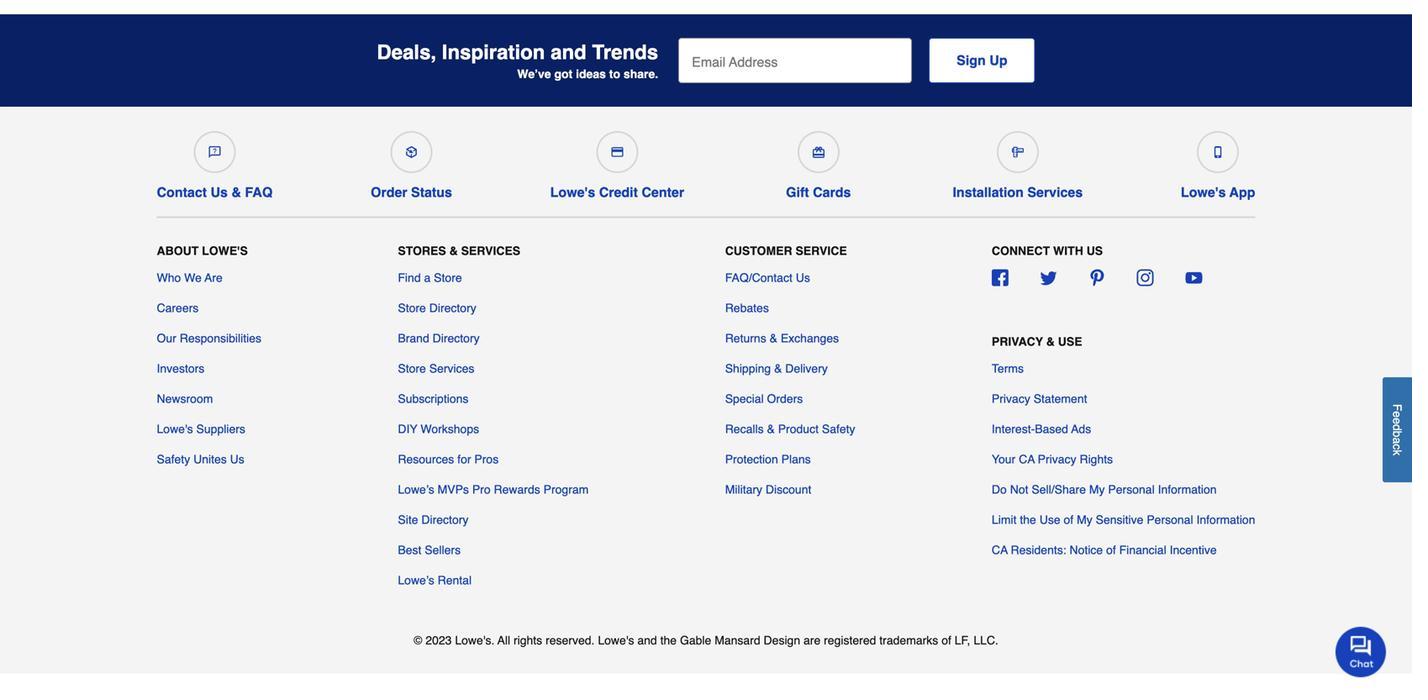 Task type: vqa. For each thing, say whether or not it's contained in the screenshot.
Add associated with 2nd Add to Cart button from the top
no



Task type: locate. For each thing, give the bounding box(es) containing it.
ideas
[[576, 67, 606, 81]]

directory for site directory
[[421, 513, 469, 527]]

1 vertical spatial use
[[1039, 513, 1060, 527]]

2 e from the top
[[1391, 418, 1404, 424]]

exchanges
[[781, 332, 839, 345]]

2 vertical spatial directory
[[421, 513, 469, 527]]

who
[[157, 271, 181, 285]]

customer service
[[725, 244, 847, 258]]

twitter image
[[1040, 270, 1057, 286]]

site directory link
[[398, 512, 469, 528]]

directory down store directory link
[[433, 332, 480, 345]]

privacy statement link
[[992, 391, 1087, 407]]

store for directory
[[398, 301, 426, 315]]

contact us & faq link
[[157, 125, 273, 201]]

pro
[[472, 483, 491, 496]]

diy workshops
[[398, 422, 479, 436]]

rental
[[438, 574, 472, 587]]

gift
[[786, 185, 809, 200]]

1 horizontal spatial the
[[1020, 513, 1036, 527]]

and up got
[[551, 41, 587, 64]]

registered
[[824, 634, 876, 647]]

0 vertical spatial my
[[1089, 483, 1105, 496]]

& up the statement
[[1046, 335, 1055, 348]]

k
[[1391, 450, 1404, 456]]

reserved.
[[546, 634, 595, 647]]

faq/contact us
[[725, 271, 810, 285]]

privacy up interest-
[[992, 392, 1030, 406]]

use down sell/share
[[1039, 513, 1060, 527]]

1 horizontal spatial of
[[1064, 513, 1073, 527]]

0 horizontal spatial of
[[942, 634, 951, 647]]

1 vertical spatial services
[[461, 244, 520, 258]]

who we are link
[[157, 270, 223, 286]]

lowe's mvps pro rewards program
[[398, 483, 589, 496]]

military discount
[[725, 483, 811, 496]]

deals, inspiration and trends we've got ideas to share.
[[377, 41, 658, 81]]

share.
[[624, 67, 658, 81]]

e
[[1391, 411, 1404, 418], [1391, 418, 1404, 424]]

0 horizontal spatial safety
[[157, 453, 190, 466]]

store down "stores & services"
[[434, 271, 462, 285]]

1 vertical spatial the
[[660, 634, 677, 647]]

2 vertical spatial privacy
[[1038, 453, 1076, 466]]

f e e d b a c k
[[1391, 404, 1404, 456]]

a up 'k'
[[1391, 437, 1404, 444]]

lowe's left credit
[[550, 185, 595, 200]]

lowe's inside lowe's mvps pro rewards program link
[[398, 483, 434, 496]]

1 vertical spatial ca
[[992, 544, 1008, 557]]

e up "d"
[[1391, 411, 1404, 418]]

1 vertical spatial directory
[[433, 332, 480, 345]]

0 vertical spatial services
[[1027, 185, 1083, 200]]

1 vertical spatial of
[[1106, 544, 1116, 557]]

& for returns & exchanges
[[770, 332, 777, 345]]

lowe's down newsroom link
[[157, 422, 193, 436]]

special orders
[[725, 392, 803, 406]]

shipping & delivery
[[725, 362, 828, 375]]

safety right product
[[822, 422, 855, 436]]

us right unites
[[230, 453, 244, 466]]

statement
[[1034, 392, 1087, 406]]

2 lowe's from the top
[[398, 574, 434, 587]]

1 horizontal spatial ca
[[1019, 453, 1035, 466]]

based
[[1035, 422, 1068, 436]]

& right stores in the top of the page
[[449, 244, 458, 258]]

lowe's
[[550, 185, 595, 200], [1181, 185, 1226, 200], [202, 244, 248, 258], [157, 422, 193, 436], [598, 634, 634, 647]]

© 2023 lowe's. all rights reserved. lowe's and the gable mansard design are registered trademarks of lf, llc.
[[414, 634, 998, 647]]

do not sell/share my personal information
[[992, 483, 1217, 496]]

protection plans
[[725, 453, 811, 466]]

directory up the brand directory
[[429, 301, 476, 315]]

1 vertical spatial store
[[398, 301, 426, 315]]

status
[[411, 185, 452, 200]]

sell/share
[[1032, 483, 1086, 496]]

of left the lf,
[[942, 634, 951, 647]]

our
[[157, 332, 176, 345]]

us
[[1087, 244, 1103, 258]]

contact us & faq
[[157, 185, 273, 200]]

services up find a store link
[[461, 244, 520, 258]]

use for &
[[1058, 335, 1082, 348]]

gable
[[680, 634, 711, 647]]

safety unites us link
[[157, 451, 244, 468]]

us for contact
[[211, 185, 228, 200]]

lowe's up are
[[202, 244, 248, 258]]

0 vertical spatial lowe's
[[398, 483, 434, 496]]

& left delivery
[[774, 362, 782, 375]]

ads
[[1071, 422, 1091, 436]]

lowe's left app
[[1181, 185, 1226, 200]]

1 horizontal spatial a
[[1391, 437, 1404, 444]]

& right the returns at the right
[[770, 332, 777, 345]]

special
[[725, 392, 764, 406]]

of down sell/share
[[1064, 513, 1073, 527]]

the right the limit
[[1020, 513, 1036, 527]]

1 vertical spatial lowe's
[[398, 574, 434, 587]]

lowe's up site
[[398, 483, 434, 496]]

1 horizontal spatial and
[[637, 634, 657, 647]]

use up the statement
[[1058, 335, 1082, 348]]

&
[[231, 185, 241, 200], [449, 244, 458, 258], [770, 332, 777, 345], [1046, 335, 1055, 348], [774, 362, 782, 375], [767, 422, 775, 436]]

services down brand directory link
[[429, 362, 474, 375]]

interest-based ads
[[992, 422, 1091, 436]]

0 vertical spatial privacy
[[992, 335, 1043, 348]]

1 lowe's from the top
[[398, 483, 434, 496]]

1 vertical spatial us
[[796, 271, 810, 285]]

privacy for privacy & use
[[992, 335, 1043, 348]]

2 horizontal spatial us
[[796, 271, 810, 285]]

chat invite button image
[[1336, 626, 1387, 678]]

interest-
[[992, 422, 1035, 436]]

investors link
[[157, 360, 205, 377]]

information
[[1158, 483, 1217, 496], [1196, 513, 1255, 527]]

financial
[[1119, 544, 1166, 557]]

youtube image
[[1185, 270, 1202, 286]]

1 vertical spatial privacy
[[992, 392, 1030, 406]]

0 vertical spatial us
[[211, 185, 228, 200]]

returns
[[725, 332, 766, 345]]

privacy up sell/share
[[1038, 453, 1076, 466]]

do not sell/share my personal information link
[[992, 481, 1217, 498]]

0 vertical spatial directory
[[429, 301, 476, 315]]

orders
[[767, 392, 803, 406]]

ca residents: notice of financial incentive link
[[992, 542, 1217, 559]]

a
[[424, 271, 431, 285], [1391, 437, 1404, 444]]

1 vertical spatial a
[[1391, 437, 1404, 444]]

store up brand
[[398, 301, 426, 315]]

2 vertical spatial store
[[398, 362, 426, 375]]

2 vertical spatial services
[[429, 362, 474, 375]]

0 horizontal spatial a
[[424, 271, 431, 285]]

returns & exchanges
[[725, 332, 839, 345]]

my up notice
[[1077, 513, 1092, 527]]

pinterest image
[[1089, 270, 1105, 286]]

order status
[[371, 185, 452, 200]]

recalls & product safety link
[[725, 421, 855, 438]]

personal
[[1108, 483, 1155, 496], [1147, 513, 1193, 527]]

0 vertical spatial of
[[1064, 513, 1073, 527]]

1 vertical spatial safety
[[157, 453, 190, 466]]

0 vertical spatial and
[[551, 41, 587, 64]]

1 horizontal spatial us
[[230, 453, 244, 466]]

2 horizontal spatial of
[[1106, 544, 1116, 557]]

the left gable
[[660, 634, 677, 647]]

site directory
[[398, 513, 469, 527]]

store directory link
[[398, 300, 476, 317]]

ca right your
[[1019, 453, 1035, 466]]

& for stores & services
[[449, 244, 458, 258]]

lowe's for lowe's suppliers
[[157, 422, 193, 436]]

rebates link
[[725, 300, 769, 317]]

instagram image
[[1137, 270, 1154, 286]]

of for my
[[1064, 513, 1073, 527]]

about
[[157, 244, 199, 258]]

personal up limit the use of my sensitive personal information
[[1108, 483, 1155, 496]]

gift cards link
[[782, 125, 855, 201]]

us right contact at left
[[211, 185, 228, 200]]

dimensions image
[[1012, 146, 1024, 158]]

ca residents: notice of financial incentive
[[992, 544, 1217, 557]]

2023
[[426, 634, 452, 647]]

0 vertical spatial safety
[[822, 422, 855, 436]]

directory up sellers
[[421, 513, 469, 527]]

& inside "link"
[[770, 332, 777, 345]]

installation services
[[953, 185, 1083, 200]]

0 horizontal spatial us
[[211, 185, 228, 200]]

privacy & use
[[992, 335, 1082, 348]]

residents:
[[1011, 544, 1066, 557]]

services up connect with us at the right of the page
[[1027, 185, 1083, 200]]

0 horizontal spatial and
[[551, 41, 587, 64]]

lowe's inside lowe's rental link
[[398, 574, 434, 587]]

lowe's rental link
[[398, 572, 472, 589]]

of
[[1064, 513, 1073, 527], [1106, 544, 1116, 557], [942, 634, 951, 647]]

0 vertical spatial the
[[1020, 513, 1036, 527]]

recalls
[[725, 422, 764, 436]]

unites
[[193, 453, 227, 466]]

safety inside recalls & product safety link
[[822, 422, 855, 436]]

0 vertical spatial a
[[424, 271, 431, 285]]

use
[[1058, 335, 1082, 348], [1039, 513, 1060, 527]]

store down brand
[[398, 362, 426, 375]]

lowe's for lowe's rental
[[398, 574, 434, 587]]

privacy up terms link
[[992, 335, 1043, 348]]

and left gable
[[637, 634, 657, 647]]

f e e d b a c k button
[[1383, 377, 1412, 482]]

ca down the limit
[[992, 544, 1008, 557]]

0 vertical spatial use
[[1058, 335, 1082, 348]]

your ca privacy rights link
[[992, 451, 1113, 468]]

safety left unites
[[157, 453, 190, 466]]

customer
[[725, 244, 792, 258]]

personal up incentive
[[1147, 513, 1193, 527]]

plans
[[781, 453, 811, 466]]

resources for pros link
[[398, 451, 499, 468]]

& right recalls
[[767, 422, 775, 436]]

0 vertical spatial information
[[1158, 483, 1217, 496]]

e up "b"
[[1391, 418, 1404, 424]]

store services
[[398, 362, 474, 375]]

my down rights
[[1089, 483, 1105, 496]]

lowe's inside "link"
[[157, 422, 193, 436]]

sign up
[[957, 53, 1007, 68]]

credit card image
[[611, 146, 623, 158]]

c
[[1391, 444, 1404, 450]]

us down customer service
[[796, 271, 810, 285]]

2 vertical spatial of
[[942, 634, 951, 647]]

connect
[[992, 244, 1050, 258]]

notice
[[1070, 544, 1103, 557]]

lowe's down best on the bottom left of the page
[[398, 574, 434, 587]]

a right find
[[424, 271, 431, 285]]

1 vertical spatial information
[[1196, 513, 1255, 527]]

2 vertical spatial us
[[230, 453, 244, 466]]

1 horizontal spatial safety
[[822, 422, 855, 436]]

of right notice
[[1106, 544, 1116, 557]]

my
[[1089, 483, 1105, 496], [1077, 513, 1092, 527]]



Task type: describe. For each thing, give the bounding box(es) containing it.
lowe's for lowe's credit center
[[550, 185, 595, 200]]

up
[[990, 53, 1007, 68]]

safety inside safety unites us link
[[157, 453, 190, 466]]

trends
[[592, 41, 658, 64]]

for
[[457, 453, 471, 466]]

sign up form
[[678, 38, 1035, 83]]

lf,
[[955, 634, 970, 647]]

information inside do not sell/share my personal information link
[[1158, 483, 1217, 496]]

llc.
[[974, 634, 998, 647]]

pros
[[474, 453, 499, 466]]

services for store services
[[429, 362, 474, 375]]

©
[[414, 634, 422, 647]]

directory for brand directory
[[433, 332, 480, 345]]

diy
[[398, 422, 417, 436]]

gift cards
[[786, 185, 851, 200]]

& for recalls & product safety
[[767, 422, 775, 436]]

lowe's app link
[[1181, 125, 1255, 201]]

discount
[[766, 483, 811, 496]]

installation
[[953, 185, 1024, 200]]

best
[[398, 544, 421, 557]]

0 vertical spatial store
[[434, 271, 462, 285]]

diy workshops link
[[398, 421, 479, 438]]

0 vertical spatial personal
[[1108, 483, 1155, 496]]

our responsibilities
[[157, 332, 261, 345]]

our responsibilities link
[[157, 330, 261, 347]]

faq/contact us link
[[725, 270, 810, 286]]

store directory
[[398, 301, 476, 315]]

0 horizontal spatial ca
[[992, 544, 1008, 557]]

mobile image
[[1212, 146, 1224, 158]]

of for financial
[[1106, 544, 1116, 557]]

do
[[992, 483, 1007, 496]]

rebates
[[725, 301, 769, 315]]

shipping & delivery link
[[725, 360, 828, 377]]

investors
[[157, 362, 205, 375]]

subscriptions link
[[398, 391, 469, 407]]

brand directory
[[398, 332, 480, 345]]

find a store
[[398, 271, 462, 285]]

military discount link
[[725, 481, 811, 498]]

best sellers
[[398, 544, 461, 557]]

are
[[205, 271, 223, 285]]

military
[[725, 483, 762, 496]]

rights
[[1080, 453, 1113, 466]]

use for the
[[1039, 513, 1060, 527]]

safety unites us
[[157, 453, 244, 466]]

us for faq/contact
[[796, 271, 810, 285]]

cards
[[813, 185, 851, 200]]

interest-based ads link
[[992, 421, 1091, 438]]

1 e from the top
[[1391, 411, 1404, 418]]

& for privacy & use
[[1046, 335, 1055, 348]]

to
[[609, 67, 620, 81]]

mansard
[[715, 634, 760, 647]]

& for shipping & delivery
[[774, 362, 782, 375]]

f
[[1391, 404, 1404, 411]]

sellers
[[425, 544, 461, 557]]

lowe's.
[[455, 634, 495, 647]]

contact
[[157, 185, 207, 200]]

app
[[1229, 185, 1255, 200]]

limit the use of my sensitive personal information link
[[992, 512, 1255, 528]]

lowe's for lowe's mvps pro rewards program
[[398, 483, 434, 496]]

design
[[764, 634, 800, 647]]

1 vertical spatial personal
[[1147, 513, 1193, 527]]

your ca privacy rights
[[992, 453, 1113, 466]]

careers link
[[157, 300, 199, 317]]

faq
[[245, 185, 273, 200]]

and inside deals, inspiration and trends we've got ideas to share.
[[551, 41, 587, 64]]

order
[[371, 185, 407, 200]]

suppliers
[[196, 422, 245, 436]]

privacy for privacy statement
[[992, 392, 1030, 406]]

mvps
[[438, 483, 469, 496]]

protection plans link
[[725, 451, 811, 468]]

Email Address email field
[[678, 38, 912, 83]]

1 vertical spatial and
[[637, 634, 657, 647]]

brand
[[398, 332, 429, 345]]

careers
[[157, 301, 199, 315]]

resources
[[398, 453, 454, 466]]

store for services
[[398, 362, 426, 375]]

pickup image
[[406, 146, 417, 158]]

got
[[554, 67, 573, 81]]

we've
[[517, 67, 551, 81]]

recalls & product safety
[[725, 422, 855, 436]]

gift card image
[[813, 146, 824, 158]]

1 vertical spatial my
[[1077, 513, 1092, 527]]

lowe's mvps pro rewards program link
[[398, 481, 589, 498]]

0 vertical spatial ca
[[1019, 453, 1035, 466]]

limit
[[992, 513, 1017, 527]]

newsroom link
[[157, 391, 213, 407]]

lowe's right reserved.
[[598, 634, 634, 647]]

shipping
[[725, 362, 771, 375]]

directory for store directory
[[429, 301, 476, 315]]

a inside button
[[1391, 437, 1404, 444]]

stores
[[398, 244, 446, 258]]

limit the use of my sensitive personal information
[[992, 513, 1255, 527]]

installation services link
[[953, 125, 1083, 201]]

0 horizontal spatial the
[[660, 634, 677, 647]]

& left faq
[[231, 185, 241, 200]]

privacy statement
[[992, 392, 1087, 406]]

sign up button
[[929, 38, 1035, 83]]

facebook image
[[992, 270, 1009, 286]]

workshops
[[421, 422, 479, 436]]

all
[[497, 634, 510, 647]]

lowe's for lowe's app
[[1181, 185, 1226, 200]]

are
[[804, 634, 821, 647]]

customer care image
[[209, 146, 221, 158]]

responsibilities
[[180, 332, 261, 345]]

service
[[795, 244, 847, 258]]

lowe's suppliers
[[157, 422, 245, 436]]

lowe's suppliers link
[[157, 421, 245, 438]]

connect with us
[[992, 244, 1103, 258]]

lowe's rental
[[398, 574, 472, 587]]

b
[[1391, 431, 1404, 437]]

services for installation services
[[1027, 185, 1083, 200]]

rewards
[[494, 483, 540, 496]]

lowe's credit center
[[550, 185, 684, 200]]

site
[[398, 513, 418, 527]]

order status link
[[371, 125, 452, 201]]

information inside the limit the use of my sensitive personal information link
[[1196, 513, 1255, 527]]



